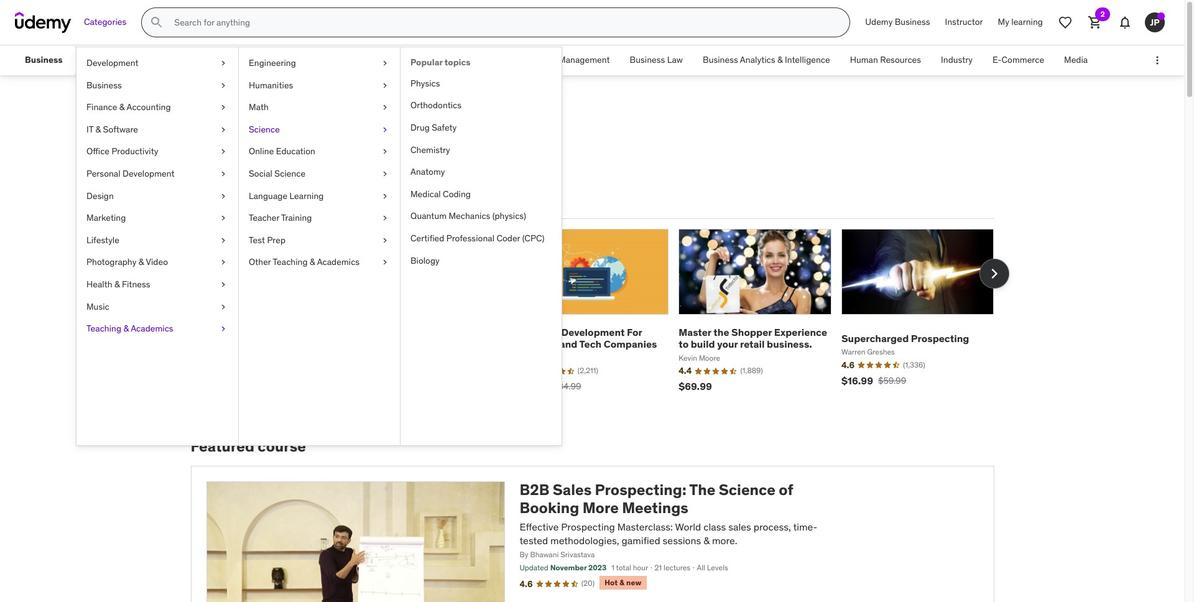 Task type: describe. For each thing, give the bounding box(es) containing it.
development for personal
[[123, 168, 175, 179]]

0 horizontal spatial business link
[[15, 45, 73, 75]]

chemistry
[[411, 144, 450, 155]]

project management
[[529, 54, 610, 65]]

xsmall image for engineering
[[380, 57, 390, 69]]

industry
[[942, 54, 973, 65]]

learning
[[290, 190, 324, 201]]

& for health & fitness
[[114, 279, 120, 290]]

it & software
[[87, 124, 138, 135]]

online education link
[[239, 141, 400, 163]]

xsmall image for test prep
[[380, 234, 390, 247]]

& for teaching & academics
[[124, 323, 129, 334]]

udemy image
[[15, 12, 72, 33]]

(physics)
[[493, 211, 526, 222]]

marketing link
[[77, 207, 238, 229]]

& for hot & new
[[620, 578, 625, 588]]

xsmall image for teacher training
[[380, 212, 390, 225]]

trending button
[[268, 188, 315, 218]]

physics
[[411, 78, 440, 89]]

quantum mechanics (physics)
[[411, 211, 526, 222]]

1 vertical spatial courses
[[191, 159, 249, 178]]

human resources
[[851, 54, 922, 65]]

test prep
[[249, 234, 286, 246]]

project
[[529, 54, 557, 65]]

started
[[326, 159, 378, 178]]

science element
[[400, 47, 562, 446]]

business inside business development for startups and tech companies
[[516, 326, 559, 339]]

shopper
[[732, 326, 773, 339]]

gamified
[[622, 535, 661, 547]]

featured
[[191, 437, 255, 456]]

2
[[1101, 9, 1106, 19]]

world
[[676, 521, 702, 533]]

xsmall image for lifestyle
[[218, 234, 228, 247]]

& for photography & video
[[139, 257, 144, 268]]

& right analytics
[[778, 54, 783, 65]]

prospecting inside b2b sales prospecting: the science of booking more meetings effective prospecting masterclass: world class sales process, time- tested methodologies, gamified sessions & more. by bhawani srivastava
[[561, 521, 615, 533]]

business development for startups and tech companies
[[516, 326, 658, 351]]

business left analytics
[[703, 54, 739, 65]]

master the shopper experience to build your retail business.
[[679, 326, 828, 351]]

0 vertical spatial teaching
[[273, 257, 308, 268]]

certified professional coder (cpc)
[[411, 233, 545, 244]]

teaching & academics
[[87, 323, 173, 334]]

21 lectures
[[655, 563, 691, 573]]

jp
[[1151, 17, 1161, 28]]

new
[[627, 578, 642, 588]]

business analytics & intelligence
[[703, 54, 831, 65]]

xsmall image for teaching & academics
[[218, 323, 228, 335]]

business analytics & intelligence link
[[693, 45, 841, 75]]

drug safety link
[[401, 117, 562, 139]]

teaching & academics link
[[77, 318, 238, 340]]

to inside master the shopper experience to build your retail business.
[[679, 338, 689, 351]]

medical coding
[[411, 188, 471, 200]]

xsmall image for music
[[218, 301, 228, 313]]

shopping cart with 2 items image
[[1088, 15, 1103, 30]]

2 management from the left
[[559, 54, 610, 65]]

academics inside other teaching & academics link
[[317, 257, 360, 268]]

music
[[87, 301, 109, 312]]

photography & video
[[87, 257, 168, 268]]

sessions
[[663, 535, 702, 547]]

strategy
[[413, 54, 446, 65]]

language learning link
[[239, 185, 400, 207]]

levels
[[708, 563, 729, 573]]

drug
[[411, 122, 430, 133]]

xsmall image for language learning
[[380, 190, 390, 202]]

xsmall image for development
[[218, 57, 228, 69]]

language learning
[[249, 190, 324, 201]]

communication link
[[172, 45, 253, 75]]

online
[[249, 146, 274, 157]]

udemy
[[866, 16, 893, 28]]

0 vertical spatial development
[[87, 57, 139, 68]]

social science link
[[239, 163, 400, 185]]

udemy business
[[866, 16, 931, 28]]

medical
[[411, 188, 441, 200]]

instructor link
[[938, 7, 991, 37]]

bhawani
[[530, 550, 559, 560]]

test
[[249, 234, 265, 246]]

test prep link
[[239, 229, 400, 252]]

carousel element
[[191, 229, 1010, 408]]

prospecting inside carousel element
[[912, 332, 970, 345]]

lectures
[[664, 563, 691, 573]]

instructor
[[946, 16, 984, 28]]

xsmall image for office productivity
[[218, 146, 228, 158]]

next image
[[985, 264, 1005, 284]]

health & fitness link
[[77, 274, 238, 296]]

training
[[281, 212, 312, 224]]

trending
[[271, 196, 313, 209]]

experience
[[775, 326, 828, 339]]

e-commerce link
[[983, 45, 1055, 75]]

categories button
[[77, 7, 134, 37]]

more.
[[713, 535, 738, 547]]

xsmall image for marketing
[[218, 212, 228, 225]]

popular
[[219, 196, 256, 209]]

popular
[[411, 57, 443, 68]]

time-
[[794, 521, 818, 533]]

finance & accounting
[[87, 102, 171, 113]]

jp link
[[1141, 7, 1171, 37]]

business up finance
[[87, 79, 122, 91]]

design
[[87, 190, 114, 201]]

certified
[[411, 233, 445, 244]]

math link
[[239, 97, 400, 119]]

physics link
[[401, 73, 562, 95]]

featured course
[[191, 437, 306, 456]]

accounting
[[127, 102, 171, 113]]

more subcategory menu links image
[[1152, 54, 1164, 67]]

science inside b2b sales prospecting: the science of booking more meetings effective prospecting masterclass: world class sales process, time- tested methodologies, gamified sessions & more. by bhawani srivastava
[[719, 481, 776, 500]]

xsmall image for design
[[218, 190, 228, 202]]

engineering link
[[239, 52, 400, 74]]

project management link
[[519, 45, 620, 75]]

academics inside teaching & academics link
[[131, 323, 173, 334]]

video
[[146, 257, 168, 268]]

coder
[[497, 233, 520, 244]]

business left popular
[[375, 54, 411, 65]]

math
[[249, 102, 269, 113]]

xsmall image for online education
[[380, 146, 390, 158]]

courses to get you started
[[191, 159, 378, 178]]

sales
[[729, 521, 752, 533]]

certified professional coder (cpc) link
[[401, 228, 562, 250]]

tested
[[520, 535, 548, 547]]

industry link
[[932, 45, 983, 75]]

all
[[697, 563, 706, 573]]

& for finance & accounting
[[119, 102, 125, 113]]

business left arrow pointing to subcategory menu links image
[[25, 54, 63, 65]]

prospecting:
[[595, 481, 687, 500]]



Task type: vqa. For each thing, say whether or not it's contained in the screenshot.
projects.
no



Task type: locate. For each thing, give the bounding box(es) containing it.
1 horizontal spatial business link
[[77, 74, 238, 97]]

to
[[252, 159, 267, 178], [679, 338, 689, 351]]

0 vertical spatial science
[[249, 124, 280, 135]]

humanities link
[[239, 74, 400, 97]]

management up humanities
[[263, 54, 314, 65]]

course
[[258, 437, 306, 456]]

xsmall image inside online education link
[[380, 146, 390, 158]]

teaching down music
[[87, 323, 121, 334]]

operations
[[466, 54, 509, 65]]

business law
[[630, 54, 683, 65]]

resources
[[881, 54, 922, 65]]

0 vertical spatial prospecting
[[912, 332, 970, 345]]

0 horizontal spatial sales
[[191, 105, 243, 131]]

& down test prep link
[[310, 257, 315, 268]]

learning
[[1012, 16, 1044, 28]]

0 horizontal spatial teaching
[[87, 323, 121, 334]]

safety
[[432, 122, 457, 133]]

it
[[87, 124, 93, 135]]

you have alerts image
[[1158, 12, 1166, 20]]

e-commerce
[[993, 54, 1045, 65]]

xsmall image inside other teaching & academics link
[[380, 257, 390, 269]]

xsmall image for science
[[380, 124, 390, 136]]

xsmall image inside development link
[[218, 57, 228, 69]]

xsmall image inside humanities "link"
[[380, 79, 390, 92]]

1 horizontal spatial sales
[[553, 481, 592, 500]]

supercharged prospecting
[[842, 332, 970, 345]]

professional
[[447, 233, 495, 244]]

2 vertical spatial development
[[562, 326, 625, 339]]

academics down test prep link
[[317, 257, 360, 268]]

media link
[[1055, 45, 1099, 75]]

software
[[103, 124, 138, 135]]

management link
[[253, 45, 324, 75]]

1 horizontal spatial academics
[[317, 257, 360, 268]]

wishlist image
[[1059, 15, 1074, 30]]

intelligence
[[785, 54, 831, 65]]

2 link
[[1081, 7, 1111, 37]]

commerce
[[1002, 54, 1045, 65]]

1 vertical spatial teaching
[[87, 323, 121, 334]]

november
[[551, 563, 587, 573]]

sales left the 'math'
[[191, 105, 243, 131]]

& right health
[[114, 279, 120, 290]]

my learning
[[999, 16, 1044, 28]]

& right hot
[[620, 578, 625, 588]]

updated november 2023
[[520, 563, 607, 573]]

xsmall image for business
[[218, 79, 228, 92]]

0 vertical spatial courses
[[247, 105, 328, 131]]

2023
[[589, 563, 607, 573]]

engineering
[[249, 57, 296, 68]]

social
[[249, 168, 273, 179]]

0 vertical spatial academics
[[317, 257, 360, 268]]

to down online
[[252, 159, 267, 178]]

xsmall image
[[380, 57, 390, 69], [218, 79, 228, 92], [380, 79, 390, 92], [218, 102, 228, 114], [218, 124, 228, 136], [380, 124, 390, 136], [218, 168, 228, 180], [380, 190, 390, 202], [218, 212, 228, 225], [380, 212, 390, 225], [218, 323, 228, 335]]

1 total hour
[[612, 563, 649, 573]]

& inside b2b sales prospecting: the science of booking more meetings effective prospecting masterclass: world class sales process, time- tested methodologies, gamified sessions & more. by bhawani srivastava
[[704, 535, 710, 547]]

xsmall image inside science link
[[380, 124, 390, 136]]

0 horizontal spatial management
[[263, 54, 314, 65]]

topics
[[445, 57, 471, 68]]

meetings
[[622, 498, 689, 518]]

productivity
[[112, 146, 158, 157]]

business development for startups and tech companies link
[[516, 326, 658, 351]]

xsmall image inside marketing link
[[218, 212, 228, 225]]

teaching
[[273, 257, 308, 268], [87, 323, 121, 334]]

orthodontics
[[411, 100, 462, 111]]

xsmall image inside design link
[[218, 190, 228, 202]]

media
[[1065, 54, 1089, 65]]

get
[[270, 159, 294, 178]]

medical coding link
[[401, 183, 562, 206]]

srivastava
[[561, 550, 595, 560]]

your
[[718, 338, 738, 351]]

business left the law
[[630, 54, 666, 65]]

management right project
[[559, 54, 610, 65]]

1 horizontal spatial prospecting
[[912, 332, 970, 345]]

0 horizontal spatial academics
[[131, 323, 173, 334]]

entrepreneurship link
[[84, 45, 172, 75]]

business left the and
[[516, 326, 559, 339]]

0 horizontal spatial to
[[252, 159, 267, 178]]

xsmall image inside finance & accounting link
[[218, 102, 228, 114]]

xsmall image inside teaching & academics link
[[218, 323, 228, 335]]

& left video
[[139, 257, 144, 268]]

4.6
[[520, 579, 533, 590]]

1 vertical spatial prospecting
[[561, 521, 615, 533]]

xsmall image for it & software
[[218, 124, 228, 136]]

quantum mechanics (physics) link
[[401, 206, 562, 228]]

marketing
[[87, 212, 126, 224]]

arrow pointing to subcategory menu links image
[[73, 45, 84, 75]]

office productivity link
[[77, 141, 238, 163]]

anatomy link
[[401, 161, 562, 183]]

courses up most popular
[[191, 159, 249, 178]]

orthodontics link
[[401, 95, 562, 117]]

xsmall image inside test prep link
[[380, 234, 390, 247]]

xsmall image inside photography & video link
[[218, 257, 228, 269]]

business right udemy
[[895, 16, 931, 28]]

photography
[[87, 257, 137, 268]]

sales inside b2b sales prospecting: the science of booking more meetings effective prospecting masterclass: world class sales process, time- tested methodologies, gamified sessions & more. by bhawani srivastava
[[553, 481, 592, 500]]

2 vertical spatial science
[[719, 481, 776, 500]]

quantum
[[411, 211, 447, 222]]

teaching down prep
[[273, 257, 308, 268]]

(20)
[[582, 579, 595, 588]]

b2b sales prospecting: the science of booking more meetings effective prospecting masterclass: world class sales process, time- tested methodologies, gamified sessions & more. by bhawani srivastava
[[520, 481, 818, 560]]

analytics
[[741, 54, 776, 65]]

business strategy link
[[365, 45, 456, 75]]

& for it & software
[[96, 124, 101, 135]]

you
[[297, 159, 323, 178]]

xsmall image inside personal development 'link'
[[218, 168, 228, 180]]

1 vertical spatial science
[[275, 168, 306, 179]]

all levels
[[697, 563, 729, 573]]

business link down "udemy" image
[[15, 45, 73, 75]]

xsmall image inside lifestyle link
[[218, 234, 228, 247]]

xsmall image inside math link
[[380, 102, 390, 114]]

most
[[193, 196, 217, 209]]

development inside 'link'
[[123, 168, 175, 179]]

xsmall image
[[218, 57, 228, 69], [380, 102, 390, 114], [218, 146, 228, 158], [380, 146, 390, 158], [380, 168, 390, 180], [218, 190, 228, 202], [218, 234, 228, 247], [380, 234, 390, 247], [218, 257, 228, 269], [380, 257, 390, 269], [218, 279, 228, 291], [218, 301, 228, 313]]

xsmall image inside health & fitness link
[[218, 279, 228, 291]]

courses up online education
[[247, 105, 328, 131]]

communication
[[182, 54, 243, 65]]

sales right b2b
[[553, 481, 592, 500]]

xsmall image for humanities
[[380, 79, 390, 92]]

& right finance
[[119, 102, 125, 113]]

companies
[[604, 338, 658, 351]]

& down class
[[704, 535, 710, 547]]

business link up accounting
[[77, 74, 238, 97]]

0 vertical spatial to
[[252, 159, 267, 178]]

academics down the music link
[[131, 323, 173, 334]]

development inside business development for startups and tech companies
[[562, 326, 625, 339]]

class
[[704, 521, 726, 533]]

xsmall image for social science
[[380, 168, 390, 180]]

effective
[[520, 521, 559, 533]]

&
[[778, 54, 783, 65], [119, 102, 125, 113], [96, 124, 101, 135], [139, 257, 144, 268], [310, 257, 315, 268], [114, 279, 120, 290], [124, 323, 129, 334], [704, 535, 710, 547], [620, 578, 625, 588]]

humanities
[[249, 79, 293, 91]]

business.
[[767, 338, 813, 351]]

notifications image
[[1118, 15, 1133, 30]]

science up online
[[249, 124, 280, 135]]

tech
[[580, 338, 602, 351]]

xsmall image inside business link
[[218, 79, 228, 92]]

& down the music link
[[124, 323, 129, 334]]

1 vertical spatial to
[[679, 338, 689, 351]]

xsmall image for personal development
[[218, 168, 228, 180]]

other teaching & academics
[[249, 257, 360, 268]]

office productivity
[[87, 146, 158, 157]]

design link
[[77, 185, 238, 207]]

xsmall image for finance & accounting
[[218, 102, 228, 114]]

and
[[560, 338, 578, 351]]

0 horizontal spatial prospecting
[[561, 521, 615, 533]]

other
[[249, 257, 271, 268]]

science
[[249, 124, 280, 135], [275, 168, 306, 179], [719, 481, 776, 500]]

xsmall image for math
[[380, 102, 390, 114]]

language
[[249, 190, 288, 201]]

xsmall image for photography & video
[[218, 257, 228, 269]]

xsmall image inside "language learning" 'link'
[[380, 190, 390, 202]]

1
[[612, 563, 615, 573]]

science up sales
[[719, 481, 776, 500]]

development for business
[[562, 326, 625, 339]]

xsmall image inside the music link
[[218, 301, 228, 313]]

supercharged prospecting link
[[842, 332, 970, 345]]

0 vertical spatial sales
[[191, 105, 243, 131]]

xsmall image for other teaching & academics
[[380, 257, 390, 269]]

1 horizontal spatial teaching
[[273, 257, 308, 268]]

1 vertical spatial development
[[123, 168, 175, 179]]

1 management from the left
[[263, 54, 314, 65]]

1 horizontal spatial management
[[559, 54, 610, 65]]

hot & new
[[605, 578, 642, 588]]

health & fitness
[[87, 279, 150, 290]]

human
[[851, 54, 879, 65]]

sales
[[191, 105, 243, 131], [553, 481, 592, 500]]

drug safety
[[411, 122, 457, 133]]

xsmall image inside social science link
[[380, 168, 390, 180]]

1 horizontal spatial to
[[679, 338, 689, 351]]

Search for anything text field
[[172, 12, 835, 33]]

xsmall image inside it & software link
[[218, 124, 228, 136]]

xsmall image inside office productivity "link"
[[218, 146, 228, 158]]

xsmall image inside teacher training link
[[380, 212, 390, 225]]

submit search image
[[150, 15, 165, 30]]

build
[[691, 338, 715, 351]]

xsmall image inside engineering link
[[380, 57, 390, 69]]

by
[[520, 550, 529, 560]]

to left build
[[679, 338, 689, 351]]

entrepreneurship
[[94, 54, 162, 65]]

& right it
[[96, 124, 101, 135]]

science up language learning
[[275, 168, 306, 179]]

xsmall image for health & fitness
[[218, 279, 228, 291]]

1 vertical spatial academics
[[131, 323, 173, 334]]

1 vertical spatial sales
[[553, 481, 592, 500]]



